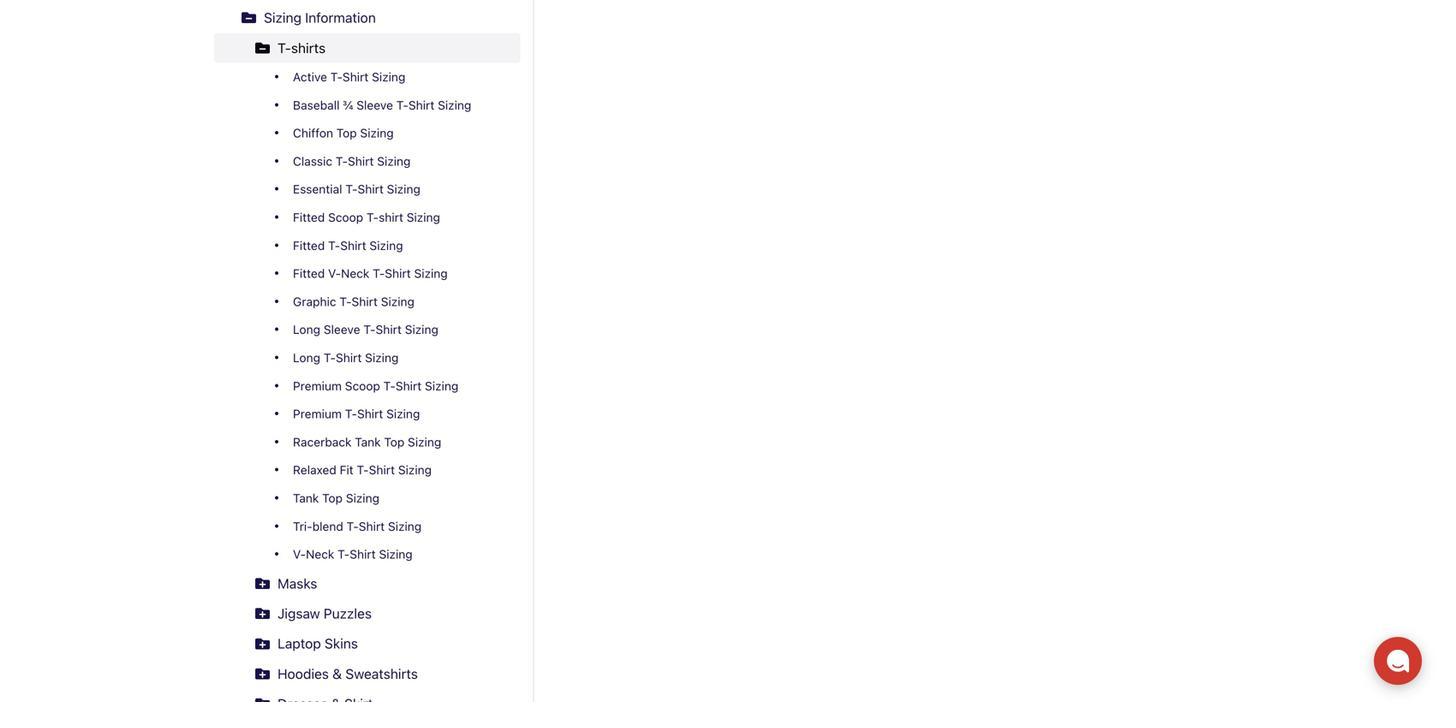 Task type: vqa. For each thing, say whether or not it's contained in the screenshot.
Fitted for Fitted V-Neck T-Shirt Sizing
yes



Task type: describe. For each thing, give the bounding box(es) containing it.
laptop
[[278, 636, 321, 652]]

classic t-shirt sizing
[[293, 154, 411, 168]]

sizing down the relaxed fit t-shirt sizing
[[346, 491, 379, 505]]

sweatshirts
[[345, 666, 418, 682]]

fitted for fitted v-neck t-shirt sizing
[[293, 266, 325, 281]]

sizing down long t-shirt sizing link
[[425, 379, 458, 393]]

hoodies & sweatshirts link
[[214, 659, 520, 689]]

sizing down long sleeve t-shirt sizing link
[[365, 351, 399, 365]]

premium for premium t-shirt sizing
[[293, 407, 342, 421]]

racerback tank top sizing
[[293, 435, 441, 449]]

long sleeve t-shirt sizing
[[293, 323, 438, 337]]

t- down "graphic t-shirt sizing" link
[[363, 323, 376, 337]]

sizing down fitted v-neck t-shirt sizing link
[[381, 295, 414, 309]]

masks link
[[214, 569, 520, 599]]

tri-blend t-shirt sizing
[[293, 519, 422, 533]]

t- up racerback tank top sizing
[[345, 407, 357, 421]]

tank inside 'tank top sizing' link
[[293, 491, 319, 505]]

long for long t-shirt sizing
[[293, 351, 320, 365]]

graphic t-shirt sizing
[[293, 295, 414, 309]]

shirt inside classic t-shirt sizing 'link'
[[348, 154, 374, 168]]

scoop for fitted
[[328, 210, 363, 224]]

shirt inside baseball ¾ sleeve t-shirt sizing link
[[408, 98, 435, 112]]

t- right fit
[[357, 463, 369, 477]]

sizing inside "link"
[[408, 435, 441, 449]]

sizing up shirt
[[387, 182, 420, 196]]

active
[[293, 70, 327, 84]]

top for chiffon top sizing
[[336, 126, 357, 140]]

shirt inside "graphic t-shirt sizing" link
[[352, 295, 378, 309]]

masks
[[278, 576, 317, 592]]

sizing down active t-shirt sizing link
[[438, 98, 471, 112]]

fitted scoop t-shirt sizing link
[[242, 203, 520, 232]]

premium for premium scoop t-shirt sizing
[[293, 379, 342, 393]]

skins
[[325, 636, 358, 652]]

shirt inside essential t-shirt sizing link
[[358, 182, 384, 196]]

baseball ¾ sleeve t-shirt sizing link
[[242, 91, 520, 119]]

t- down the tri-blend t-shirt sizing
[[338, 547, 350, 562]]

shirt inside tri-blend t-shirt sizing link
[[359, 519, 385, 533]]

shirt inside fitted t-shirt sizing link
[[340, 238, 366, 253]]

sizing down baseball ¾ sleeve t-shirt sizing link at the left of page
[[360, 126, 394, 140]]

shirt inside active t-shirt sizing link
[[343, 70, 369, 84]]

1 horizontal spatial neck
[[341, 266, 369, 281]]

t- inside 'link'
[[336, 154, 348, 168]]

sizing information link
[[214, 3, 520, 33]]

baseball
[[293, 98, 340, 112]]

jigsaw puzzles link
[[214, 599, 520, 629]]

sizing up "t-shirts"
[[264, 10, 301, 26]]

premium t-shirt sizing
[[293, 407, 420, 421]]

relaxed fit t-shirt sizing link
[[242, 456, 520, 484]]

sizing down tri-blend t-shirt sizing link
[[379, 547, 413, 562]]

fitted v-neck t-shirt sizing
[[293, 266, 448, 281]]

relaxed fit t-shirt sizing
[[293, 463, 432, 477]]

fitted t-shirt sizing
[[293, 238, 403, 253]]

laptop skins
[[278, 636, 358, 652]]

sizing up baseball ¾ sleeve t-shirt sizing
[[372, 70, 405, 84]]

1 vertical spatial v-
[[293, 547, 306, 562]]

t- down fitted t-shirt sizing link
[[373, 266, 385, 281]]

baseball ¾ sleeve t-shirt sizing
[[293, 98, 471, 112]]

blend
[[312, 519, 343, 533]]

sizing inside 'link'
[[377, 154, 411, 168]]

sizing down 'premium scoop t-shirt sizing' link
[[386, 407, 420, 421]]

long t-shirt sizing link
[[242, 344, 520, 372]]

shirt inside fitted v-neck t-shirt sizing link
[[385, 266, 411, 281]]

top for tank top sizing
[[322, 491, 343, 505]]

long for long sleeve t-shirt sizing
[[293, 323, 320, 337]]

shirt inside long sleeve t-shirt sizing link
[[376, 323, 402, 337]]

t- right active
[[330, 70, 343, 84]]

chiffon top sizing link
[[242, 119, 520, 147]]

shirt inside 'premium scoop t-shirt sizing' link
[[396, 379, 422, 393]]

sizing down racerback tank top sizing "link"
[[398, 463, 432, 477]]



Task type: locate. For each thing, give the bounding box(es) containing it.
t- down chiffon top sizing
[[336, 154, 348, 168]]

1 vertical spatial scoop
[[345, 379, 380, 393]]

1 horizontal spatial tank
[[355, 435, 381, 449]]

shirt down racerback tank top sizing "link"
[[369, 463, 395, 477]]

0 vertical spatial top
[[336, 126, 357, 140]]

sizing down chiffon top sizing link
[[377, 154, 411, 168]]

t- down long sleeve t-shirt sizing
[[324, 351, 336, 365]]

2 vertical spatial fitted
[[293, 266, 325, 281]]

laptop skins link
[[214, 629, 520, 659]]

graphic
[[293, 295, 336, 309]]

0 vertical spatial fitted
[[293, 210, 325, 224]]

shirt up long sleeve t-shirt sizing
[[352, 295, 378, 309]]

¾
[[343, 98, 353, 112]]

shirt down fitted t-shirt sizing link
[[385, 266, 411, 281]]

1 fitted from the top
[[293, 210, 325, 224]]

sizing down fitted scoop t-shirt sizing link
[[370, 238, 403, 253]]

2 fitted from the top
[[293, 238, 325, 253]]

classic t-shirt sizing link
[[242, 147, 520, 175]]

premium t-shirt sizing link
[[242, 400, 520, 428]]

racerback
[[293, 435, 352, 449]]

t- right graphic
[[339, 295, 352, 309]]

shirt up racerback tank top sizing
[[357, 407, 383, 421]]

neck down blend
[[306, 547, 334, 562]]

t- right blend
[[347, 519, 359, 533]]

hoodies
[[278, 666, 329, 682]]

classic
[[293, 154, 332, 168]]

premium scoop t-shirt sizing link
[[242, 372, 520, 400]]

0 horizontal spatial tank
[[293, 491, 319, 505]]

premium up racerback
[[293, 407, 342, 421]]

shirt down the tri-blend t-shirt sizing
[[350, 547, 376, 562]]

sizing down fitted t-shirt sizing link
[[414, 266, 448, 281]]

tank top sizing link
[[242, 484, 520, 512]]

2 vertical spatial top
[[322, 491, 343, 505]]

top inside "link"
[[384, 435, 405, 449]]

sizing
[[264, 10, 301, 26], [372, 70, 405, 84], [438, 98, 471, 112], [360, 126, 394, 140], [377, 154, 411, 168], [387, 182, 420, 196], [407, 210, 440, 224], [370, 238, 403, 253], [414, 266, 448, 281], [381, 295, 414, 309], [405, 323, 438, 337], [365, 351, 399, 365], [425, 379, 458, 393], [386, 407, 420, 421], [408, 435, 441, 449], [398, 463, 432, 477], [346, 491, 379, 505], [388, 519, 422, 533], [379, 547, 413, 562]]

essential t-shirt sizing
[[293, 182, 420, 196]]

jigsaw
[[278, 606, 320, 622]]

graphic t-shirt sizing link
[[242, 288, 520, 316]]

top
[[336, 126, 357, 140], [384, 435, 405, 449], [322, 491, 343, 505]]

v-
[[328, 266, 341, 281], [293, 547, 306, 562]]

puzzles
[[324, 606, 372, 622]]

1 premium from the top
[[293, 379, 342, 393]]

sizing down 'tank top sizing' link
[[388, 519, 422, 533]]

v- down fitted t-shirt sizing
[[328, 266, 341, 281]]

sleeve up long t-shirt sizing
[[324, 323, 360, 337]]

fitted inside fitted v-neck t-shirt sizing link
[[293, 266, 325, 281]]

essential t-shirt sizing link
[[242, 175, 520, 203]]

essential
[[293, 182, 342, 196]]

long
[[293, 323, 320, 337], [293, 351, 320, 365]]

sleeve right ¾
[[356, 98, 393, 112]]

tank up tri-
[[293, 491, 319, 505]]

fitted
[[293, 210, 325, 224], [293, 238, 325, 253], [293, 266, 325, 281]]

t- down sizing information
[[278, 40, 291, 56]]

scoop for premium
[[345, 379, 380, 393]]

sizing down the premium t-shirt sizing link
[[408, 435, 441, 449]]

jigsaw puzzles
[[278, 606, 372, 622]]

fitted v-neck t-shirt sizing link
[[242, 260, 520, 288]]

tank up the relaxed fit t-shirt sizing
[[355, 435, 381, 449]]

fitted inside fitted scoop t-shirt sizing link
[[293, 210, 325, 224]]

long sleeve t-shirt sizing link
[[242, 316, 520, 344]]

shirt
[[343, 70, 369, 84], [408, 98, 435, 112], [348, 154, 374, 168], [358, 182, 384, 196], [340, 238, 366, 253], [385, 266, 411, 281], [352, 295, 378, 309], [376, 323, 402, 337], [336, 351, 362, 365], [396, 379, 422, 393], [357, 407, 383, 421], [369, 463, 395, 477], [359, 519, 385, 533], [350, 547, 376, 562]]

v-neck t-shirt sizing
[[293, 547, 413, 562]]

0 horizontal spatial v-
[[293, 547, 306, 562]]

t- down active t-shirt sizing link
[[396, 98, 408, 112]]

open chat image
[[1386, 649, 1410, 673]]

top down the premium t-shirt sizing link
[[384, 435, 405, 449]]

1 vertical spatial premium
[[293, 407, 342, 421]]

hoodies & sweatshirts
[[278, 666, 418, 682]]

1 vertical spatial fitted
[[293, 238, 325, 253]]

premium
[[293, 379, 342, 393], [293, 407, 342, 421]]

shirt down active t-shirt sizing link
[[408, 98, 435, 112]]

3 fitted from the top
[[293, 266, 325, 281]]

1 vertical spatial neck
[[306, 547, 334, 562]]

0 vertical spatial v-
[[328, 266, 341, 281]]

chiffon
[[293, 126, 333, 140]]

shirt inside relaxed fit t-shirt sizing link
[[369, 463, 395, 477]]

shirt down "graphic t-shirt sizing" link
[[376, 323, 402, 337]]

relaxed
[[293, 463, 336, 477]]

shirts
[[291, 40, 326, 56]]

active t-shirt sizing
[[293, 70, 405, 84]]

1 horizontal spatial v-
[[328, 266, 341, 281]]

fitted for fitted t-shirt sizing
[[293, 238, 325, 253]]

chiffon top sizing
[[293, 126, 394, 140]]

top down ¾
[[336, 126, 357, 140]]

0 vertical spatial scoop
[[328, 210, 363, 224]]

sizing information
[[264, 10, 376, 26]]

sizing down "graphic t-shirt sizing" link
[[405, 323, 438, 337]]

t- down the classic t-shirt sizing
[[345, 182, 358, 196]]

shirt down long sleeve t-shirt sizing
[[336, 351, 362, 365]]

neck up graphic t-shirt sizing
[[341, 266, 369, 281]]

shirt
[[379, 210, 403, 224]]

1 vertical spatial top
[[384, 435, 405, 449]]

shirt inside 'v-neck t-shirt sizing' link
[[350, 547, 376, 562]]

neck
[[341, 266, 369, 281], [306, 547, 334, 562]]

2 premium from the top
[[293, 407, 342, 421]]

tri-
[[293, 519, 312, 533]]

t-shirts
[[278, 40, 326, 56]]

0 horizontal spatial neck
[[306, 547, 334, 562]]

shirt up essential t-shirt sizing
[[348, 154, 374, 168]]

scoop up fitted t-shirt sizing
[[328, 210, 363, 224]]

v- down tri-
[[293, 547, 306, 562]]

0 vertical spatial sleeve
[[356, 98, 393, 112]]

&
[[332, 666, 342, 682]]

t-shirts link
[[214, 33, 520, 63]]

0 vertical spatial long
[[293, 323, 320, 337]]

tank inside racerback tank top sizing "link"
[[355, 435, 381, 449]]

scoop
[[328, 210, 363, 224], [345, 379, 380, 393]]

scoop up premium t-shirt sizing
[[345, 379, 380, 393]]

fit
[[340, 463, 353, 477]]

top up blend
[[322, 491, 343, 505]]

0 vertical spatial premium
[[293, 379, 342, 393]]

long t-shirt sizing
[[293, 351, 399, 365]]

shirt up fitted scoop t-shirt sizing
[[358, 182, 384, 196]]

fitted for fitted scoop t-shirt sizing
[[293, 210, 325, 224]]

v-neck t-shirt sizing link
[[242, 541, 520, 569]]

t- down essential t-shirt sizing link
[[367, 210, 379, 224]]

shirt down 'tank top sizing' link
[[359, 519, 385, 533]]

racerback tank top sizing link
[[242, 428, 520, 456]]

1 vertical spatial sleeve
[[324, 323, 360, 337]]

premium down long t-shirt sizing
[[293, 379, 342, 393]]

1 vertical spatial long
[[293, 351, 320, 365]]

1 long from the top
[[293, 323, 320, 337]]

tank top sizing
[[293, 491, 379, 505]]

t- down fitted scoop t-shirt sizing
[[328, 238, 340, 253]]

sizing right shirt
[[407, 210, 440, 224]]

fitted inside fitted t-shirt sizing link
[[293, 238, 325, 253]]

active t-shirt sizing link
[[242, 63, 520, 91]]

tank
[[355, 435, 381, 449], [293, 491, 319, 505]]

1 vertical spatial tank
[[293, 491, 319, 505]]

shirt up ¾
[[343, 70, 369, 84]]

0 vertical spatial tank
[[355, 435, 381, 449]]

sleeve
[[356, 98, 393, 112], [324, 323, 360, 337]]

2 long from the top
[[293, 351, 320, 365]]

shirt down long t-shirt sizing link
[[396, 379, 422, 393]]

shirt down fitted scoop t-shirt sizing
[[340, 238, 366, 253]]

premium scoop t-shirt sizing
[[293, 379, 458, 393]]

shirt inside long t-shirt sizing link
[[336, 351, 362, 365]]

fitted t-shirt sizing link
[[242, 232, 520, 260]]

t-
[[278, 40, 291, 56], [330, 70, 343, 84], [396, 98, 408, 112], [336, 154, 348, 168], [345, 182, 358, 196], [367, 210, 379, 224], [328, 238, 340, 253], [373, 266, 385, 281], [339, 295, 352, 309], [363, 323, 376, 337], [324, 351, 336, 365], [383, 379, 396, 393], [345, 407, 357, 421], [357, 463, 369, 477], [347, 519, 359, 533], [338, 547, 350, 562]]

fitted scoop t-shirt sizing
[[293, 210, 440, 224]]

tri-blend t-shirt sizing link
[[242, 512, 520, 541]]

t- down long t-shirt sizing link
[[383, 379, 396, 393]]

information
[[305, 10, 376, 26]]

0 vertical spatial neck
[[341, 266, 369, 281]]

shirt inside the premium t-shirt sizing link
[[357, 407, 383, 421]]



